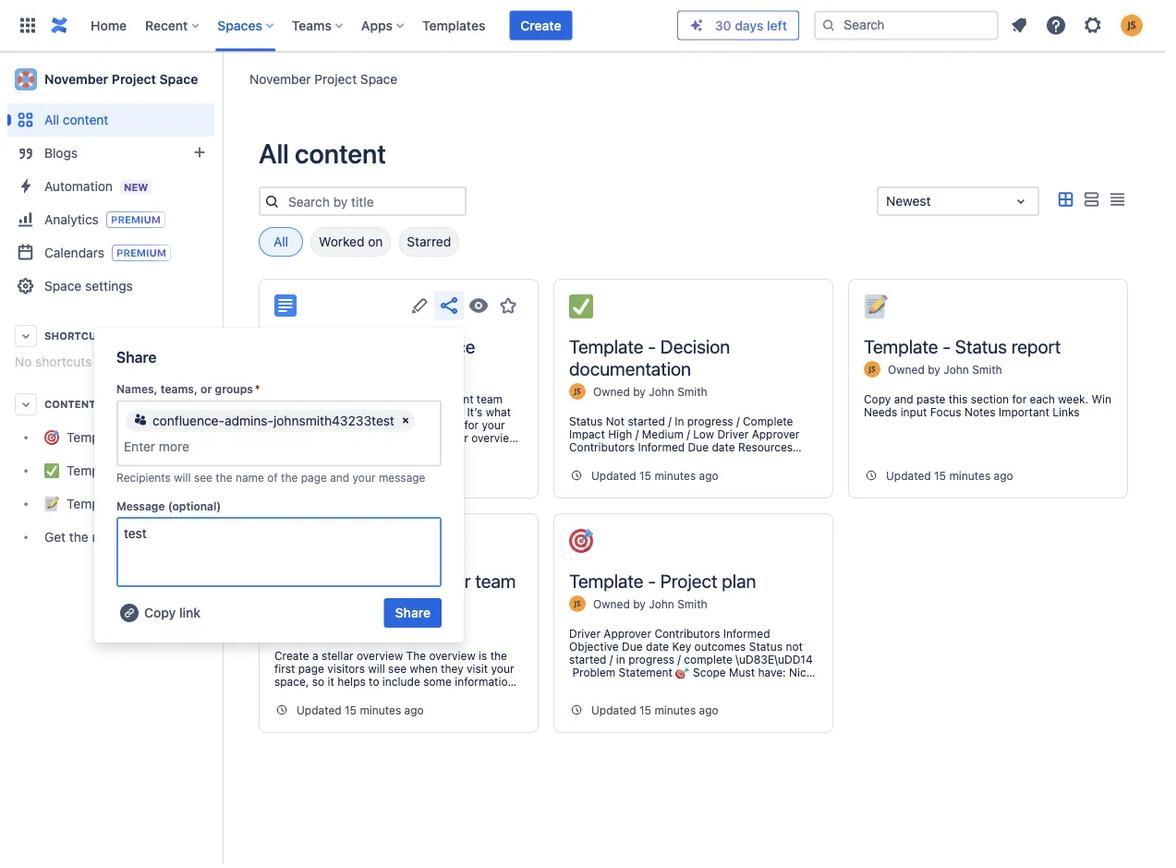 Task type: locate. For each thing, give the bounding box(es) containing it.
premium image
[[106, 212, 165, 228], [112, 245, 171, 262]]

0 horizontal spatial status
[[134, 497, 173, 512]]

content
[[44, 399, 96, 411]]

project inside tree
[[134, 430, 177, 445]]

:pencil: image
[[864, 295, 888, 319], [864, 295, 888, 319]]

15
[[345, 469, 357, 482], [640, 469, 652, 482], [934, 469, 946, 482], [345, 704, 357, 717], [640, 704, 652, 717]]

recent
[[145, 18, 188, 33]]

all content inside 'all content' link
[[44, 112, 108, 128]]

smith for documentation
[[678, 385, 708, 398]]

links
[[1053, 406, 1080, 419]]

1 vertical spatial owned by john smith
[[593, 385, 708, 398]]

of up share button
[[415, 570, 431, 592]]

space down name
[[227, 530, 263, 545]]

1 vertical spatial team
[[475, 570, 516, 592]]

-
[[648, 335, 656, 357], [943, 335, 951, 357], [125, 430, 131, 445], [125, 463, 131, 479], [125, 497, 131, 512], [648, 570, 656, 592]]

1 vertical spatial plan
[[722, 570, 756, 592]]

win
[[1092, 393, 1112, 406]]

0 horizontal spatial your
[[164, 530, 190, 545]]

0 horizontal spatial get the most out of your team space
[[44, 530, 263, 545]]

appswitcher icon image
[[17, 14, 39, 37]]

owned by john smith for status
[[888, 363, 1002, 376]]

0 vertical spatial out
[[125, 530, 145, 545]]

your left message
[[353, 472, 376, 485]]

will
[[174, 472, 191, 485]]

profile picture image for template - decision documentation
[[569, 384, 586, 400]]

template inside 'link'
[[67, 463, 121, 479]]

november project space up 'all content' link
[[44, 72, 198, 87]]

1 horizontal spatial most
[[339, 570, 379, 592]]

your down message (optional)
[[164, 530, 190, 545]]

ago for project
[[699, 704, 719, 717]]

all up blogs
[[44, 112, 59, 128]]

star image
[[497, 295, 519, 317]]

space down the calendars
[[44, 279, 82, 294]]

all right create a blog image
[[259, 138, 289, 169]]

report down see
[[176, 497, 213, 512]]

1 vertical spatial and
[[330, 472, 350, 485]]

this inside space element
[[109, 354, 131, 370]]

1 horizontal spatial copy
[[864, 393, 891, 406]]

share inside button
[[395, 606, 431, 621]]

1 vertical spatial by
[[633, 385, 646, 398]]

premium image down new
[[106, 212, 165, 228]]

owned by john smith
[[888, 363, 1002, 376], [593, 385, 708, 398], [593, 598, 708, 611]]

new
[[124, 181, 148, 193]]

out
[[125, 530, 145, 545], [384, 570, 410, 592]]

2 horizontal spatial space
[[274, 592, 323, 614]]

teams
[[292, 18, 332, 33]]

profile picture image for template - project plan
[[569, 596, 586, 613]]

0 horizontal spatial plan
[[180, 430, 205, 445]]

premium image up space settings link
[[112, 245, 171, 262]]

1 horizontal spatial template - decision documentation
[[569, 335, 730, 379]]

0 vertical spatial all content
[[44, 112, 108, 128]]

premium image for analytics
[[106, 212, 165, 228]]

content up search by title field
[[295, 138, 386, 169]]

0 vertical spatial all
[[44, 112, 59, 128]]

get inside tree
[[44, 530, 66, 545]]

0 horizontal spatial report
[[176, 497, 213, 512]]

0 horizontal spatial this
[[109, 354, 131, 370]]

0 vertical spatial owned by john smith
[[888, 363, 1002, 376]]

1 vertical spatial owned
[[593, 385, 630, 398]]

november
[[250, 71, 311, 86], [44, 72, 108, 87], [274, 335, 359, 357]]

get
[[44, 530, 66, 545], [274, 570, 304, 592]]

banner containing home
[[0, 0, 1165, 52]]

0 vertical spatial content
[[63, 112, 108, 128]]

0 horizontal spatial content
[[63, 112, 108, 128]]

input
[[901, 406, 927, 419]]

1 horizontal spatial all content
[[259, 138, 386, 169]]

edit image
[[408, 295, 431, 317]]

apps button
[[356, 11, 411, 40]]

template - status report down recipients
[[67, 497, 213, 512]]

november right collapse sidebar "icon"
[[250, 71, 311, 86]]

0 horizontal spatial copy
[[144, 606, 176, 621]]

0 horizontal spatial decision
[[134, 463, 186, 479]]

john smith link for decision
[[649, 385, 708, 398]]

confluence-admins-johnsmith43233test
[[152, 413, 394, 428]]

november inside space element
[[44, 72, 108, 87]]

names, teams, or groups *
[[116, 383, 260, 396]]

calendars
[[44, 245, 104, 260]]

0 vertical spatial this
[[109, 354, 131, 370]]

1 horizontal spatial team
[[475, 570, 516, 592]]

the
[[216, 472, 233, 485], [281, 472, 298, 485], [69, 530, 88, 545], [308, 570, 334, 592]]

0 horizontal spatial documentation
[[189, 463, 279, 479]]

recipients
[[116, 472, 171, 485]]

content inside space element
[[63, 112, 108, 128]]

0 vertical spatial status
[[955, 335, 1007, 357]]

create
[[521, 18, 561, 33]]

confluence image
[[48, 14, 70, 37], [48, 14, 70, 37]]

1 vertical spatial your
[[164, 530, 190, 545]]

updated
[[297, 469, 342, 482], [591, 469, 636, 482], [886, 469, 931, 482], [297, 704, 342, 717], [591, 704, 636, 717]]

john for project
[[649, 598, 674, 611]]

1 horizontal spatial out
[[384, 570, 410, 592]]

and left paste
[[894, 393, 914, 406]]

2 vertical spatial profile picture image
[[569, 596, 586, 613]]

0 horizontal spatial team
[[194, 530, 223, 545]]

updated for november project space
[[297, 469, 342, 482]]

shortcuts
[[35, 354, 92, 370]]

decision inside 'link'
[[134, 463, 186, 479]]

documentation inside 'template - decision documentation'
[[569, 358, 691, 379]]

0 horizontal spatial template - project plan
[[67, 430, 205, 445]]

owned
[[888, 363, 925, 376], [593, 385, 630, 398], [593, 598, 630, 611]]

compact list image
[[1106, 189, 1128, 211]]

this
[[109, 354, 131, 370], [949, 393, 968, 406]]

the inside tree
[[69, 530, 88, 545]]

0 horizontal spatial and
[[330, 472, 350, 485]]

tree
[[7, 421, 279, 554]]

this right 'in'
[[109, 354, 131, 370]]

2 vertical spatial your
[[435, 570, 471, 592]]

0 vertical spatial template - decision documentation
[[569, 335, 730, 379]]

copy for copy and paste this section for each week. win needs input focus notes important links
[[864, 393, 891, 406]]

space settings link
[[7, 270, 214, 303]]

owned for template - status report
[[888, 363, 925, 376]]

1 horizontal spatial status
[[955, 335, 1007, 357]]

0 vertical spatial copy
[[864, 393, 891, 406]]

documentation
[[569, 358, 691, 379], [189, 463, 279, 479]]

minutes
[[360, 469, 401, 482], [655, 469, 696, 482], [949, 469, 991, 482], [360, 704, 401, 717], [655, 704, 696, 717]]

or
[[201, 383, 212, 396]]

november down page icon
[[274, 335, 359, 357]]

0 vertical spatial template - status report
[[864, 335, 1061, 357]]

blogs link
[[7, 137, 214, 170]]

1 horizontal spatial template - status report
[[864, 335, 1061, 357]]

all left worked at the top left
[[274, 234, 288, 250]]

profile picture image for template - status report
[[864, 361, 881, 378]]

space
[[135, 354, 170, 370], [227, 530, 263, 545], [274, 592, 323, 614]]

report up the each
[[1012, 335, 1061, 357]]

1 vertical spatial smith
[[678, 385, 708, 398]]

spaces button
[[212, 11, 281, 40]]

your inside get the most out of your team space link
[[164, 530, 190, 545]]

space down test text field
[[274, 592, 323, 614]]

1 vertical spatial share
[[395, 606, 431, 621]]

share button
[[384, 599, 442, 628]]

0 horizontal spatial november project space link
[[7, 61, 214, 98]]

cards image
[[1054, 189, 1077, 211]]

open image
[[1010, 190, 1032, 213]]

profile picture image
[[864, 361, 881, 378], [569, 384, 586, 400], [569, 596, 586, 613]]

0 horizontal spatial share
[[116, 349, 157, 366]]

all button
[[259, 227, 303, 257]]

1 vertical spatial john smith link
[[649, 385, 708, 398]]

of down "message"
[[148, 530, 160, 545]]

1 vertical spatial profile picture image
[[569, 384, 586, 400]]

status inside tree
[[134, 497, 173, 512]]

1 horizontal spatial and
[[894, 393, 914, 406]]

1 vertical spatial john
[[649, 385, 674, 398]]

analytics
[[44, 212, 99, 227]]

copy
[[864, 393, 891, 406], [144, 606, 176, 621]]

content up blogs
[[63, 112, 108, 128]]

home
[[91, 18, 127, 33]]

template - status report inside template - status report link
[[67, 497, 213, 512]]

john
[[944, 363, 969, 376], [649, 385, 674, 398], [649, 598, 674, 611]]

out up share button
[[384, 570, 410, 592]]

november up 'all content' link
[[44, 72, 108, 87]]

1 vertical spatial premium image
[[112, 245, 171, 262]]

collapse sidebar image
[[201, 61, 242, 98]]

team
[[194, 530, 223, 545], [475, 570, 516, 592]]

0 vertical spatial get
[[44, 530, 66, 545]]

premium image inside calendars link
[[112, 245, 171, 262]]

1 vertical spatial report
[[176, 497, 213, 512]]

copy link
[[144, 606, 201, 621]]

status up section
[[955, 335, 1007, 357]]

2 vertical spatial owned
[[593, 598, 630, 611]]

message
[[379, 472, 425, 485]]

smith
[[972, 363, 1002, 376], [678, 385, 708, 398], [678, 598, 708, 611]]

november project space link inside space element
[[7, 61, 214, 98]]

updated 15 minutes ago
[[297, 469, 424, 482], [591, 469, 719, 482], [886, 469, 1013, 482], [297, 704, 424, 717], [591, 704, 719, 717]]

tree containing template - project plan
[[7, 421, 279, 554]]

of
[[267, 472, 278, 485], [148, 530, 160, 545], [415, 570, 431, 592]]

0 horizontal spatial most
[[92, 530, 122, 545]]

0 horizontal spatial get
[[44, 530, 66, 545]]

1 vertical spatial all content
[[259, 138, 386, 169]]

of right name
[[267, 472, 278, 485]]

november project space
[[250, 71, 398, 86], [44, 72, 198, 87], [274, 335, 475, 357]]

all
[[44, 112, 59, 128], [259, 138, 289, 169], [274, 234, 288, 250]]

0 horizontal spatial space
[[135, 354, 170, 370]]

0 vertical spatial and
[[894, 393, 914, 406]]

1 horizontal spatial share
[[395, 606, 431, 621]]

and right page
[[330, 472, 350, 485]]

out down "message"
[[125, 530, 145, 545]]

template - status report up section
[[864, 335, 1061, 357]]

0 horizontal spatial template - status report
[[67, 497, 213, 512]]

all content up search by title field
[[259, 138, 386, 169]]

status
[[955, 335, 1007, 357], [134, 497, 173, 512]]

updated 15 minutes ago for most
[[297, 704, 424, 717]]

get the most out of your team space
[[44, 530, 263, 545], [274, 570, 516, 614]]

november project space link
[[7, 61, 214, 98], [250, 70, 398, 88]]

blogs
[[44, 146, 78, 161]]

november project space down teams popup button
[[250, 71, 398, 86]]

updated 15 minutes ago for status
[[886, 469, 1013, 482]]

2 vertical spatial owned by john smith
[[593, 598, 708, 611]]

1 vertical spatial template - project plan
[[569, 570, 756, 592]]

0 vertical spatial profile picture image
[[864, 361, 881, 378]]

0 horizontal spatial all content
[[44, 112, 108, 128]]

copy left link on the left
[[144, 606, 176, 621]]

plan inside template - project plan link
[[180, 430, 205, 445]]

1 vertical spatial copy
[[144, 606, 176, 621]]

by for status
[[928, 363, 941, 376]]

report inside space element
[[176, 497, 213, 512]]

1 vertical spatial status
[[134, 497, 173, 512]]

smith for plan
[[678, 598, 708, 611]]

ago for most
[[404, 704, 424, 717]]

out inside get the most out of your team space
[[384, 570, 410, 592]]

1 vertical spatial out
[[384, 570, 410, 592]]

plan
[[180, 430, 205, 445], [722, 570, 756, 592]]

banner
[[0, 0, 1165, 52]]

space down share "icon"
[[424, 335, 475, 357]]

1 horizontal spatial of
[[267, 472, 278, 485]]

your up share button
[[435, 570, 471, 592]]

shortcuts button
[[7, 320, 214, 353]]

0 vertical spatial your
[[353, 472, 376, 485]]

all content up blogs
[[44, 112, 108, 128]]

0 vertical spatial decision
[[661, 335, 730, 357]]

the inside get the most out of your team space
[[308, 570, 334, 592]]

most inside space element
[[92, 530, 122, 545]]

:white_check_mark: image
[[569, 295, 593, 319], [569, 295, 593, 319]]

0 vertical spatial owned
[[888, 363, 925, 376]]

0 vertical spatial documentation
[[569, 358, 691, 379]]

1 vertical spatial template - status report
[[67, 497, 213, 512]]

1 horizontal spatial documentation
[[569, 358, 691, 379]]

teams button
[[286, 11, 350, 40]]

list image
[[1080, 189, 1102, 211]]

decision
[[661, 335, 730, 357], [134, 463, 186, 479]]

share image
[[438, 295, 460, 317]]

template - project plan
[[67, 430, 205, 445], [569, 570, 756, 592]]

:dart: image
[[569, 530, 593, 554], [569, 530, 593, 554]]

name
[[236, 472, 264, 485]]

0 vertical spatial smith
[[972, 363, 1002, 376]]

1 vertical spatial template - decision documentation
[[67, 463, 279, 479]]

0 vertical spatial by
[[928, 363, 941, 376]]

this for section
[[949, 393, 968, 406]]

1 horizontal spatial november project space link
[[250, 70, 398, 88]]

this inside the copy and paste this section for each week. win needs input focus notes important links
[[949, 393, 968, 406]]

15 for project
[[640, 704, 652, 717]]

owned by john smith for project
[[593, 598, 708, 611]]

1 horizontal spatial get
[[274, 570, 304, 592]]

0 horizontal spatial out
[[125, 530, 145, 545]]

this right paste
[[949, 393, 968, 406]]

None text field
[[886, 192, 890, 211]]

recent button
[[140, 11, 206, 40]]

team inside tree
[[194, 530, 223, 545]]

most
[[92, 530, 122, 545], [339, 570, 379, 592]]

updated for get the most out of your team space
[[297, 704, 342, 717]]

status down recipients
[[134, 497, 173, 512]]

premium image inside analytics link
[[106, 212, 165, 228]]

copy left input
[[864, 393, 891, 406]]

november project space link down teams popup button
[[250, 70, 398, 88]]

0 vertical spatial get the most out of your team space
[[44, 530, 263, 545]]

space up names,
[[135, 354, 170, 370]]

1 vertical spatial of
[[148, 530, 160, 545]]

1 horizontal spatial report
[[1012, 335, 1061, 357]]

out inside tree
[[125, 530, 145, 545]]

notification icon image
[[1008, 14, 1030, 37]]

2 vertical spatial all
[[274, 234, 288, 250]]

updated for template - decision documentation
[[591, 469, 636, 482]]

2 vertical spatial of
[[415, 570, 431, 592]]

space element
[[0, 52, 279, 865]]

template - status report
[[864, 335, 1061, 357], [67, 497, 213, 512]]

Names, teams, or groups text field
[[124, 438, 237, 456]]

global element
[[11, 0, 677, 51]]

owned for template - project plan
[[593, 598, 630, 611]]

0 vertical spatial most
[[92, 530, 122, 545]]

content
[[63, 112, 108, 128], [295, 138, 386, 169]]

copy inside popup button
[[144, 606, 176, 621]]

focus
[[930, 406, 962, 419]]

1 horizontal spatial template - project plan
[[569, 570, 756, 592]]

2 vertical spatial space
[[274, 592, 323, 614]]

by
[[928, 363, 941, 376], [633, 385, 646, 398], [633, 598, 646, 611]]

2 vertical spatial by
[[633, 598, 646, 611]]

updated 15 minutes ago for space
[[297, 469, 424, 482]]

2 vertical spatial john
[[649, 598, 674, 611]]

and
[[894, 393, 914, 406], [330, 472, 350, 485]]

copy inside the copy and paste this section for each week. win needs input focus notes important links
[[864, 393, 891, 406]]

15 for most
[[345, 704, 357, 717]]

link
[[179, 606, 201, 621]]

space settings
[[44, 279, 133, 294]]

november project space link up 'all content' link
[[7, 61, 214, 98]]

Search field
[[814, 11, 999, 40]]

this for space
[[109, 354, 131, 370]]

2 vertical spatial john smith link
[[649, 598, 708, 611]]

1 vertical spatial this
[[949, 393, 968, 406]]



Task type: describe. For each thing, give the bounding box(es) containing it.
minutes for status
[[949, 469, 991, 482]]

smith for report
[[972, 363, 1002, 376]]

updated for template - project plan
[[591, 704, 636, 717]]

needs
[[864, 406, 898, 419]]

john smith link for status
[[944, 363, 1002, 376]]

templates
[[422, 18, 486, 33]]

paste
[[917, 393, 946, 406]]

get the most out of your team space link
[[7, 521, 263, 554]]

each
[[1030, 393, 1055, 406]]

in
[[95, 354, 106, 370]]

add shortcut image
[[189, 325, 211, 347]]

copy for copy link
[[144, 606, 176, 621]]

1 vertical spatial content
[[295, 138, 386, 169]]

15 for status
[[934, 469, 946, 482]]

automation
[[44, 178, 113, 194]]

shortcuts
[[44, 330, 110, 342]]

template - project plan link
[[7, 421, 214, 455]]

create a page image
[[189, 394, 211, 416]]

ago for decision
[[699, 469, 719, 482]]

help icon image
[[1045, 14, 1067, 37]]

1 horizontal spatial your
[[353, 472, 376, 485]]

analytics link
[[7, 203, 214, 237]]

1 vertical spatial most
[[339, 570, 379, 592]]

space left collapse sidebar "icon"
[[159, 72, 198, 87]]

get the most out of your team space inside space element
[[44, 530, 263, 545]]

worked
[[319, 234, 365, 250]]

2 horizontal spatial your
[[435, 570, 471, 592]]

copy and paste this section for each week. win needs input focus notes important links
[[864, 393, 1112, 419]]

owned for template - decision documentation
[[593, 385, 630, 398]]

get inside get the most out of your team space
[[274, 570, 304, 592]]

30 days left
[[715, 18, 787, 33]]

important
[[999, 406, 1050, 419]]

content button
[[7, 388, 214, 421]]

section
[[971, 393, 1009, 406]]

newest
[[886, 194, 931, 209]]

0 vertical spatial report
[[1012, 335, 1061, 357]]

starred button
[[399, 227, 459, 257]]

team inside get the most out of your team space
[[475, 570, 516, 592]]

recipients will see the name of the page and your message
[[116, 472, 425, 485]]

1 horizontal spatial space
[[227, 530, 263, 545]]

page
[[301, 472, 327, 485]]

group icon image
[[133, 413, 148, 427]]

updated 15 minutes ago for decision
[[591, 469, 719, 482]]

on
[[368, 234, 383, 250]]

1 horizontal spatial get the most out of your team space
[[274, 570, 516, 614]]

your profile and preferences image
[[1121, 14, 1143, 37]]

template - project plan inside space element
[[67, 430, 205, 445]]

minutes for most
[[360, 704, 401, 717]]

confluence-
[[152, 413, 225, 428]]

teams,
[[161, 383, 198, 396]]

2 horizontal spatial of
[[415, 570, 431, 592]]

see
[[194, 472, 212, 485]]

search image
[[822, 18, 836, 33]]

unwatch image
[[468, 295, 490, 317]]

minutes for decision
[[655, 469, 696, 482]]

days
[[735, 18, 764, 33]]

all inside button
[[274, 234, 288, 250]]

owned by john smith for decision
[[593, 385, 708, 398]]

ago for status
[[994, 469, 1013, 482]]

message (optional)
[[116, 500, 221, 513]]

and inside the copy and paste this section for each week. win needs input focus notes important links
[[894, 393, 914, 406]]

groups
[[215, 383, 253, 396]]

left
[[767, 18, 787, 33]]

starred
[[407, 234, 451, 250]]

create a blog image
[[189, 141, 211, 164]]

november project space inside space element
[[44, 72, 198, 87]]

calendars link
[[7, 237, 214, 270]]

settings
[[85, 279, 133, 294]]

templates link
[[417, 11, 491, 40]]

updated 15 minutes ago for project
[[591, 704, 719, 717]]

message
[[116, 500, 165, 513]]

15 for decision
[[640, 469, 652, 482]]

names,
[[116, 383, 158, 396]]

- inside 'link'
[[125, 463, 131, 479]]

template - status report link
[[7, 488, 214, 521]]

Search by title field
[[283, 189, 465, 214]]

premium image for calendars
[[112, 245, 171, 262]]

1 vertical spatial all
[[259, 138, 289, 169]]

all content link
[[7, 104, 214, 137]]

by for project
[[633, 598, 646, 611]]

all inside space element
[[44, 112, 59, 128]]

30
[[715, 18, 732, 33]]

no shortcuts in this space
[[15, 354, 170, 370]]

documentation inside 'link'
[[189, 463, 279, 479]]

updated for template - status report
[[886, 469, 931, 482]]

by for decision
[[633, 385, 646, 398]]

template - decision documentation inside template - decision documentation 'link'
[[67, 463, 279, 479]]

Message (optional) text field
[[116, 518, 442, 588]]

spaces
[[217, 18, 262, 33]]

for
[[1012, 393, 1027, 406]]

30 days left button
[[678, 12, 798, 39]]

worked on button
[[311, 227, 391, 257]]

minutes for space
[[360, 469, 401, 482]]

john for status
[[944, 363, 969, 376]]

of inside space element
[[148, 530, 160, 545]]

john smith link for project
[[649, 598, 708, 611]]

johnsmith43233test
[[274, 413, 394, 428]]

template - decision documentation link
[[7, 455, 279, 488]]

minutes for project
[[655, 704, 696, 717]]

copy link button
[[116, 599, 202, 628]]

november project space down 'edit' icon
[[274, 335, 475, 357]]

premium icon image
[[689, 18, 704, 33]]

home link
[[85, 11, 132, 40]]

admins-
[[225, 413, 274, 428]]

create link
[[510, 11, 573, 40]]

week.
[[1058, 393, 1089, 406]]

15 for space
[[345, 469, 357, 482]]

apps
[[361, 18, 393, 33]]

tree inside space element
[[7, 421, 279, 554]]

(optional)
[[168, 500, 221, 513]]

john for decision
[[649, 385, 674, 398]]

space down apps popup button
[[360, 71, 398, 86]]

*
[[255, 383, 260, 396]]

ago for space
[[404, 469, 424, 482]]

notes
[[965, 406, 996, 419]]

worked on
[[319, 234, 383, 250]]

1 horizontal spatial decision
[[661, 335, 730, 357]]

no
[[15, 354, 32, 370]]

clear image
[[398, 414, 413, 428]]

page image
[[274, 295, 297, 317]]

settings icon image
[[1082, 14, 1104, 37]]

0 vertical spatial of
[[267, 472, 278, 485]]



Task type: vqa. For each thing, say whether or not it's contained in the screenshot.
first the * from left
no



